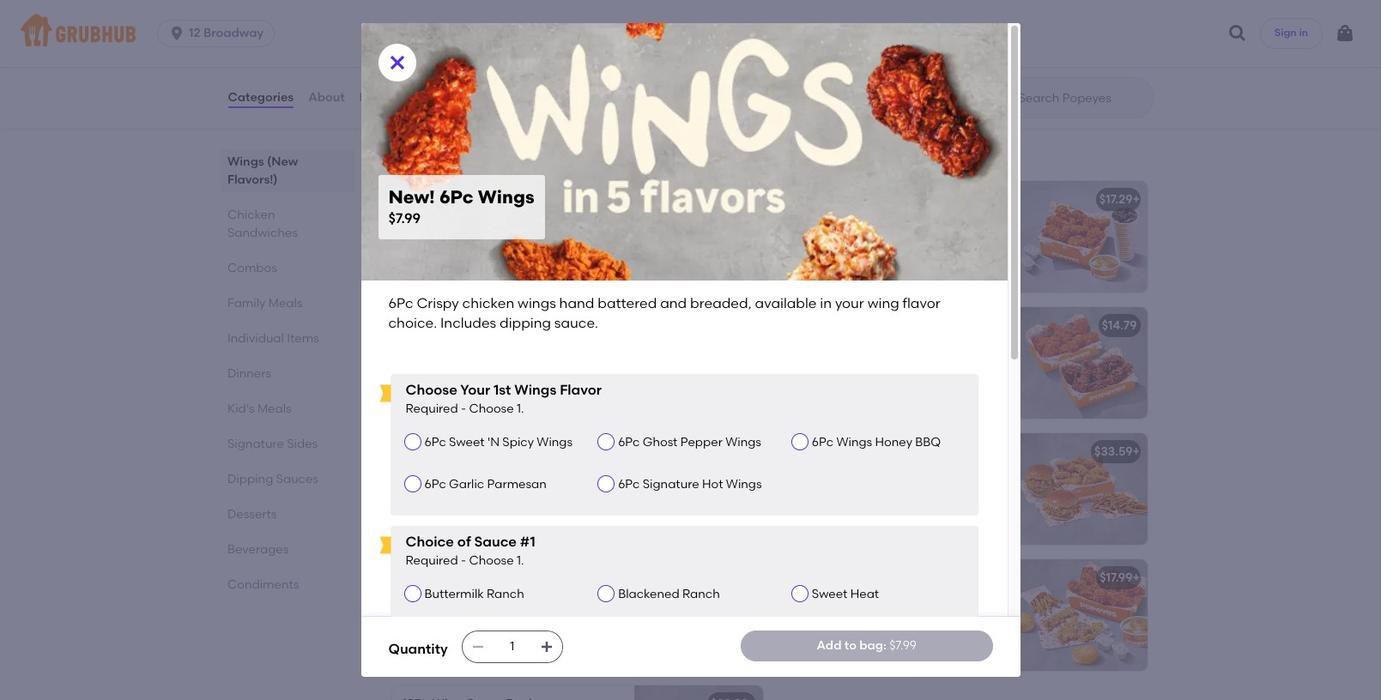 Task type: vqa. For each thing, say whether or not it's contained in the screenshot.
bottom 48PC
yes



Task type: describe. For each thing, give the bounding box(es) containing it.
sign in button
[[1260, 18, 1323, 49]]

wings inside "12pc crispy chicken wings hand battered and breaded, available in your wing flavor choice. includes dipping sauce."
[[903, 343, 937, 357]]

includes inside 48pc crispy chicken wings hand battered and breaded, available in your wing flavor choice. includes dipping sauce.
[[542, 630, 591, 645]]

wings for limited time 48pc wings
[[522, 595, 555, 610]]

svg image inside preorder button
[[227, 20, 244, 37]]

main navigation navigation
[[0, 0, 1382, 67]]

battered for new! 6pc wings
[[402, 360, 454, 375]]

reviews
[[359, 90, 407, 105]]

0 vertical spatial flavors!)
[[502, 141, 580, 162]]

hand for new! 6pc wings
[[551, 343, 581, 357]]

new! 24pc wings image
[[634, 434, 763, 545]]

regular for 12pc crispy chicken wings hand battered and breaded, available in your wing flavor choice. served with a regular signature side and drink of your choice. includes dipping sauce.
[[798, 269, 840, 284]]

wings inside new! 6pc wings $7.99
[[478, 187, 535, 208]]

in for new! 6pc wings combo
[[596, 234, 606, 249]]

1. inside choose your 1st wings flavor required - choose 1.
[[517, 401, 524, 416]]

breaded, for new! 6pc wings
[[483, 360, 536, 375]]

new! 6pc wings $7.99
[[389, 187, 535, 227]]

12 broadway button
[[157, 20, 282, 47]]

#1
[[520, 534, 536, 551]]

bundle
[[913, 445, 954, 459]]

required inside "choice of sauce #1 required - choose 1."
[[406, 554, 458, 568]]

wings two can dine $17.99
[[787, 571, 960, 586]]

includes up your
[[440, 315, 496, 331]]

sauce. inside 6pc crispy chicken wings hand battered and breaded, available in your wing flavor choice. served with a regular signature side and drink of your choice. includes dipping sauce.
[[575, 286, 613, 301]]

a for 6pc crispy chicken wings hand battered and breaded, available in your wing flavor choice. served with a regular signature side and drink of your choice. includes dipping sauce.
[[402, 269, 410, 284]]

buttermilk
[[425, 588, 484, 602]]

breaded, for new! 24pc wings
[[483, 487, 536, 501]]

chicken for limited time 48pc wings
[[474, 595, 519, 610]]

flavor for limited time 48pc wings
[[461, 630, 494, 645]]

new! 6pc wings
[[402, 319, 497, 333]]

sweet heat
[[812, 588, 879, 602]]

svg image right input item quantity number field
[[540, 641, 554, 654]]

choice
[[406, 534, 454, 551]]

2 $17.99 from the left
[[1100, 571, 1133, 586]]

chicken inside chicken sandwiches
[[227, 208, 275, 222]]

24pc crispy chicken wings hand battered and breaded, available in your wing flavor choice. includes dipping sauce.
[[402, 469, 606, 536]]

wing for new! 6pc wings combo
[[430, 252, 458, 266]]

flavor for new! 6pc wings combo
[[461, 252, 494, 266]]

6pc sweet 'n spicy wings
[[425, 435, 573, 450]]

new! for new! 6pc wings $7.99
[[389, 187, 435, 208]]

hand for wings & sandwiches bundle
[[937, 469, 968, 484]]

your inside 48pc crispy chicken wings hand battered and breaded, available in your wing flavor choice. includes dipping sauce.
[[402, 630, 428, 645]]

dipping inside 6pc crispy chicken wings hand battered and breaded, available in your wing flavor choice. served with a regular signature side and drink of your choice. includes dipping sauce.
[[527, 286, 572, 301]]

choice of sauce #1 required - choose 1.
[[406, 534, 536, 568]]

categories button
[[227, 67, 295, 129]]

svg image inside main navigation navigation
[[1228, 23, 1248, 44]]

new! 12pc wings combo
[[787, 192, 933, 207]]

wing for limited time 48pc wings
[[430, 630, 458, 645]]

new! 12pc wings combo image
[[1019, 181, 1148, 293]]

a for 12pc crispy chicken wings hand battered and breaded, available in your wing flavor choice. served with a regular signature side and drink of your choice. includes dipping sauce.
[[787, 269, 795, 284]]

sauces
[[276, 472, 318, 487]]

6pc crispy chicken wings hand battered and breaded, available in your wing flavor choice. served with a regular signature side and drink of your choice. includes dipping sauce.
[[402, 217, 613, 301]]

crispy
[[815, 469, 850, 484]]

0 vertical spatial 48pc
[[485, 571, 515, 586]]

1 horizontal spatial 24pc
[[435, 445, 465, 459]]

$54.99
[[715, 571, 753, 586]]

add to bag: $7.99
[[817, 639, 917, 653]]

6pc signature hot wings
[[618, 478, 762, 492]]

meals for kid's meals
[[257, 402, 291, 416]]

12 broadway
[[189, 26, 264, 40]]

2
[[930, 504, 936, 519]]

1
[[886, 521, 890, 536]]

svg image inside 12 broadway button
[[168, 25, 186, 42]]

regular for 6pc crispy chicken wings hand battered and breaded, available in your wing flavor choice. served with a regular signature side and drink of your choice. includes dipping sauce.
[[413, 269, 455, 284]]

0 vertical spatial choose
[[406, 382, 457, 398]]

battered inside "12pc crispy chicken wings hand battered and breaded, available in your wing flavor choice. includes dipping sauce."
[[787, 360, 838, 375]]

wings for new! 6pc wings
[[515, 343, 548, 357]]

$14.29
[[713, 192, 748, 207]]

6pc inside new! 6pc wings $7.99
[[440, 187, 474, 208]]

$17.29 +
[[1100, 192, 1140, 207]]

and inside 48pc crispy chicken wings hand battered and breaded, available in your wing flavor choice. includes dipping sauce.
[[457, 613, 480, 627]]

0 vertical spatial sweet
[[449, 435, 485, 450]]

6pc ghost pepper wings
[[618, 435, 762, 450]]

flavor inside "12pc crispy chicken wings hand battered and breaded, available in your wing flavor choice. includes dipping sauce."
[[846, 378, 879, 392]]

18pc wing group pack image
[[634, 686, 763, 701]]

+ for $33.59
[[1133, 445, 1140, 459]]

0 horizontal spatial (new
[[267, 155, 298, 169]]

chicken inside "12pc crispy chicken wings hand battered and breaded, available in your wing flavor choice. includes dipping sauce."
[[855, 343, 900, 357]]

hand for new! 12pc wings combo
[[940, 217, 970, 231]]

sauce. inside "12pc crispy chicken wings hand battered and breaded, available in your wing flavor choice. includes dipping sauce."
[[835, 395, 873, 410]]

parmesan
[[487, 478, 547, 492]]

quantity
[[389, 642, 448, 658]]

with for 6pc crispy chicken wings hand battered and breaded, available in your wing flavor choice. served with a regular signature side and drink of your choice. includes dipping sauce.
[[585, 252, 609, 266]]

chicken for new! 6pc wings combo
[[467, 217, 512, 231]]

drink for 12pc crispy chicken wings hand battered and breaded, available in your wing flavor choice. served with a regular signature side and drink of your choice. includes dipping sauce.
[[953, 269, 982, 284]]

0 horizontal spatial signature
[[227, 437, 284, 452]]

12pc for 12pc crispy chicken wings hand battered and breaded, available in your wing flavor choice. served with a regular signature side and drink of your choice. includes dipping sauce.
[[787, 217, 813, 231]]

in inside button
[[1300, 27, 1309, 39]]

and inside 24pc crispy chicken wings hand battered and breaded, available in your wing flavor choice. includes dipping sauce.
[[457, 487, 480, 501]]

categories
[[228, 90, 294, 105]]

available for new! 12pc wings combo
[[924, 234, 977, 249]]

blackened ranch
[[618, 588, 720, 602]]

sandwiches inside 12pc crispy chicken wings hand battered and breaded, available in your wing fl avor choice, 2 chicken sandwiches and 1 large side.
[[787, 521, 857, 536]]

1 vertical spatial 6pc crispy chicken wings hand battered and breaded, available in your wing flavor choice. includes dipping sauce.
[[402, 343, 606, 410]]

$14.29 +
[[713, 192, 756, 207]]

crispy inside "12pc crispy chicken wings hand battered and breaded, available in your wing flavor choice. includes dipping sauce."
[[815, 343, 852, 357]]

crispy for new! 12pc wings combo
[[815, 217, 852, 231]]

chicken for new! 6pc wings
[[467, 343, 512, 357]]

about button
[[308, 67, 346, 129]]

side.
[[930, 521, 957, 536]]

includes inside 24pc crispy chicken wings hand battered and breaded, available in your wing flavor choice. includes dipping sauce.
[[542, 504, 591, 519]]

combos
[[227, 261, 277, 276]]

served for new! 12pc wings combo
[[927, 252, 967, 266]]

- inside "choice of sauce #1 required - choose 1."
[[461, 554, 466, 568]]

1st
[[494, 382, 511, 398]]

limited
[[402, 571, 450, 586]]

about
[[308, 90, 345, 105]]

new! 24pc wings
[[402, 445, 504, 459]]

sauce. inside 48pc crispy chicken wings hand battered and breaded, available in your wing flavor choice. includes dipping sauce.
[[450, 648, 488, 662]]

in for new! 24pc wings
[[596, 487, 606, 501]]

battered for new! 12pc wings combo
[[787, 234, 838, 249]]

buttermilk ranch
[[425, 588, 524, 602]]

crispy for limited time 48pc wings
[[434, 595, 471, 610]]

12pc crispy chicken wings hand battered and breaded, available in your wing flavor choice. includes dipping sauce.
[[787, 343, 991, 410]]

chicken inside 12pc crispy chicken wings hand battered and breaded, available in your wing fl avor choice, 2 chicken sandwiches and 1 large side.
[[939, 504, 987, 519]]

1 horizontal spatial (new
[[449, 141, 497, 162]]

broadway
[[203, 26, 264, 40]]

breaded, down the new! 6pc wings combo image on the top of the page
[[690, 295, 752, 312]]

12pc crispy chicken wings hand battered and breaded, available in your wing fl avor choice, 2 chicken sandwiches and 1 large side.
[[787, 469, 991, 536]]

svg image up 'reviews'
[[387, 52, 407, 73]]

1 vertical spatial choose
[[469, 401, 514, 416]]

48pc crispy chicken wings hand battered and breaded, available in your wing flavor choice. includes dipping sauce.
[[402, 595, 606, 662]]

6pc wings honey bbq
[[812, 435, 941, 450]]

$7.99 for new! 6pc wings
[[389, 211, 421, 227]]

kid's
[[227, 402, 254, 416]]

limited time 48pc wings
[[402, 571, 554, 586]]

hot
[[702, 478, 723, 492]]

preorder button
[[227, 13, 299, 44]]

can
[[865, 571, 892, 586]]

sauce
[[474, 534, 517, 551]]

available for new! 6pc wings combo
[[539, 234, 593, 249]]

dipping sauces
[[227, 472, 318, 487]]

battered for wings & sandwiches bundle
[[787, 487, 838, 501]]

48pc inside 48pc crispy chicken wings hand battered and breaded, available in your wing flavor choice. includes dipping sauce.
[[402, 595, 431, 610]]

includes right 1st
[[542, 378, 591, 392]]

to
[[845, 639, 857, 653]]

choice. inside "12pc crispy chicken wings hand battered and breaded, available in your wing flavor choice. includes dipping sauce."
[[881, 378, 924, 392]]

breaded, for wings & sandwiches bundle
[[867, 487, 921, 501]]

includes inside 12pc crispy chicken wings hand battered and breaded, available in your wing flavor choice. served with a regular signature side and drink of your choice. includes dipping sauce.
[[860, 286, 909, 301]]

available for new! 24pc wings
[[539, 487, 593, 501]]

chicken sandwiches
[[227, 208, 297, 240]]

combo for new! 12pc wings combo
[[889, 192, 933, 207]]

wing for new! 6pc wings
[[430, 378, 458, 392]]

flavor
[[560, 382, 602, 398]]

Input item quantity number field
[[493, 632, 531, 663]]

blackened
[[618, 588, 680, 602]]

new! for new! 24pc wings
[[402, 445, 432, 459]]

bbq
[[916, 435, 941, 450]]

chicken for new! 24pc wings
[[473, 469, 518, 484]]

available for limited time 48pc wings
[[539, 613, 593, 627]]

crispy for new! 6pc wings combo
[[427, 217, 464, 231]]

$33.59
[[1095, 445, 1133, 459]]

individual
[[227, 331, 284, 346]]

signature for 12pc
[[843, 269, 898, 284]]

ranch for buttermilk ranch
[[487, 588, 524, 602]]

limited time 48pc wings image
[[634, 560, 763, 672]]

reviews button
[[359, 67, 408, 129]]

sign
[[1275, 27, 1297, 39]]

new! for new! 12pc wings combo
[[787, 192, 817, 207]]

choose your 1st wings flavor required - choose 1.
[[406, 382, 602, 416]]

with for 12pc crispy chicken wings hand battered and breaded, available in your wing flavor choice. served with a regular signature side and drink of your choice. includes dipping sauce.
[[970, 252, 994, 266]]

of inside "choice of sauce #1 required - choose 1."
[[458, 534, 471, 551]]

12
[[189, 26, 201, 40]]

$17.29
[[1100, 192, 1133, 207]]

includes inside 6pc crispy chicken wings hand battered and breaded, available in your wing flavor choice. served with a regular signature side and drink of your choice. includes dipping sauce.
[[476, 286, 524, 301]]

condiments
[[227, 578, 299, 592]]

wings for new! 12pc wings combo
[[903, 217, 937, 231]]

wing for new! 12pc wings combo
[[815, 252, 843, 266]]

flavor for new! 12pc wings combo
[[846, 252, 879, 266]]

svg image left input item quantity number field
[[471, 641, 485, 654]]

battered for limited time 48pc wings
[[402, 613, 454, 627]]

pepper
[[681, 435, 723, 450]]

and inside "12pc crispy chicken wings hand battered and breaded, available in your wing flavor choice. includes dipping sauce."
[[841, 360, 865, 375]]

$17.99 +
[[1100, 571, 1140, 586]]

large
[[893, 521, 927, 536]]



Task type: locate. For each thing, give the bounding box(es) containing it.
hand for limited time 48pc wings
[[558, 595, 588, 610]]

combo up 6pc crispy chicken wings hand battered and breaded, available in your wing flavor choice. served with a regular signature side and drink of your choice. includes dipping sauce.
[[500, 192, 544, 207]]

flavor down new! 6pc wings $7.99
[[461, 252, 494, 266]]

two
[[832, 571, 862, 586]]

chicken for new! 12pc wings combo
[[855, 217, 900, 231]]

flavors!) up new! 6pc wings combo on the left of page
[[502, 141, 580, 162]]

2 horizontal spatial of
[[985, 269, 997, 284]]

chicken for wings & sandwiches bundle
[[853, 469, 898, 484]]

svg image right sign in button
[[1335, 23, 1356, 44]]

family meals
[[227, 296, 302, 311]]

bag:
[[860, 639, 887, 653]]

1 required from the top
[[406, 401, 458, 416]]

1 - from the top
[[461, 401, 466, 416]]

in for new! 6pc wings
[[596, 360, 606, 375]]

served for new! 6pc wings combo
[[542, 252, 582, 266]]

wing left fl
[[815, 504, 843, 519]]

2 regular from the left
[[798, 269, 840, 284]]

your inside "12pc crispy chicken wings hand battered and breaded, available in your wing flavor choice. includes dipping sauce."
[[787, 378, 812, 392]]

choice. inside 48pc crispy chicken wings hand battered and breaded, available in your wing flavor choice. includes dipping sauce.
[[497, 630, 539, 645]]

1 horizontal spatial wings (new flavors!)
[[389, 141, 580, 162]]

0 vertical spatial required
[[406, 401, 458, 416]]

breaded, up input item quantity number field
[[483, 613, 536, 627]]

1 horizontal spatial a
[[787, 269, 795, 284]]

- down your
[[461, 401, 466, 416]]

+ for $14.29
[[748, 192, 756, 207]]

breaded, down new! 6pc wings combo on the left of page
[[483, 234, 536, 249]]

drink for 6pc crispy chicken wings hand battered and breaded, available in your wing flavor choice. served with a regular signature side and drink of your choice. includes dipping sauce.
[[568, 269, 597, 284]]

hand
[[551, 217, 581, 231], [940, 217, 970, 231], [559, 295, 595, 312], [551, 343, 581, 357], [940, 343, 970, 357], [558, 469, 588, 484], [937, 469, 968, 484], [558, 595, 588, 610]]

hand inside 24pc crispy chicken wings hand battered and breaded, available in your wing flavor choice. includes dipping sauce.
[[558, 469, 588, 484]]

0 horizontal spatial chicken
[[227, 208, 275, 222]]

in inside 12pc crispy chicken wings hand battered and breaded, available in your wing flavor choice. served with a regular signature side and drink of your choice. includes dipping sauce.
[[980, 234, 991, 249]]

served inside 6pc crispy chicken wings hand battered and breaded, available in your wing flavor choice. served with a regular signature side and drink of your choice. includes dipping sauce.
[[542, 252, 582, 266]]

0 horizontal spatial flavors!)
[[227, 173, 277, 187]]

individual items
[[227, 331, 319, 346]]

2 with from the left
[[970, 252, 994, 266]]

24pc inside 24pc crispy chicken wings hand battered and breaded, available in your wing flavor choice. includes dipping sauce.
[[402, 469, 431, 484]]

flavor down "6pc garlic parmesan"
[[461, 504, 494, 519]]

1 horizontal spatial regular
[[798, 269, 840, 284]]

hand for new! 24pc wings
[[558, 469, 588, 484]]

1 horizontal spatial sweet
[[812, 588, 848, 602]]

hand inside "12pc crispy chicken wings hand battered and breaded, available in your wing flavor choice. includes dipping sauce."
[[940, 343, 970, 357]]

available inside 24pc crispy chicken wings hand battered and breaded, available in your wing flavor choice. includes dipping sauce.
[[539, 487, 593, 501]]

includes inside "12pc crispy chicken wings hand battered and breaded, available in your wing flavor choice. includes dipping sauce."
[[927, 378, 975, 392]]

breaded, up sauce
[[483, 487, 536, 501]]

1 ranch from the left
[[487, 588, 524, 602]]

24pc down new! 24pc wings
[[402, 469, 431, 484]]

items
[[287, 331, 319, 346]]

breaded, for limited time 48pc wings
[[483, 613, 536, 627]]

wings & sandwiches bundle
[[787, 445, 954, 459]]

hand for new! 6pc wings combo
[[551, 217, 581, 231]]

dipping inside 12pc crispy chicken wings hand battered and breaded, available in your wing flavor choice. served with a regular signature side and drink of your choice. includes dipping sauce.
[[912, 286, 957, 301]]

battered inside 24pc crispy chicken wings hand battered and breaded, available in your wing flavor choice. includes dipping sauce.
[[402, 487, 454, 501]]

'n
[[488, 435, 500, 450]]

- inside choose your 1st wings flavor required - choose 1.
[[461, 401, 466, 416]]

wings
[[389, 141, 445, 162], [227, 155, 264, 169], [478, 187, 535, 208], [460, 192, 497, 207], [849, 192, 886, 207], [460, 319, 497, 333], [515, 382, 557, 398], [537, 435, 573, 450], [726, 435, 762, 450], [837, 435, 873, 450], [467, 445, 504, 459], [787, 445, 824, 459], [726, 478, 762, 492], [517, 571, 554, 586]]

sandwiches right &
[[839, 445, 910, 459]]

0 vertical spatial meals
[[268, 296, 302, 311]]

1 horizontal spatial combo
[[889, 192, 933, 207]]

choice,
[[884, 504, 927, 519]]

0 horizontal spatial with
[[585, 252, 609, 266]]

available inside 48pc crispy chicken wings hand battered and breaded, available in your wing flavor choice. includes dipping sauce.
[[539, 613, 593, 627]]

ranch for blackened ranch
[[683, 588, 720, 602]]

1 $17.99 from the left
[[928, 571, 960, 586]]

includes up bbq
[[927, 378, 975, 392]]

your
[[402, 252, 428, 266], [787, 252, 812, 266], [402, 286, 428, 301], [787, 286, 812, 301], [835, 295, 865, 312], [402, 378, 428, 392], [787, 378, 812, 392], [402, 504, 428, 519], [787, 504, 812, 519], [402, 630, 428, 645]]

0 horizontal spatial sweet
[[449, 435, 485, 450]]

wings & sandwiches bundle image
[[1019, 434, 1148, 545]]

crispy inside 24pc crispy chicken wings hand battered and breaded, available in your wing flavor choice. includes dipping sauce.
[[433, 469, 470, 484]]

sandwiches
[[227, 226, 297, 240], [839, 445, 910, 459], [787, 521, 857, 536]]

flavor up 6pc wings honey bbq
[[846, 378, 879, 392]]

1 vertical spatial signature
[[643, 478, 699, 492]]

1. inside "choice of sauce #1 required - choose 1."
[[517, 554, 524, 568]]

6pc
[[440, 187, 474, 208], [435, 192, 457, 207], [402, 217, 424, 231], [389, 295, 413, 312], [435, 319, 457, 333], [402, 343, 424, 357], [425, 435, 446, 450], [618, 435, 640, 450], [812, 435, 834, 450], [425, 478, 446, 492], [618, 478, 640, 492]]

$33.59 +
[[1095, 445, 1140, 459]]

side for new! 6pc wings combo
[[516, 269, 540, 284]]

signature inside 6pc crispy chicken wings hand battered and breaded, available in your wing flavor choice. served with a regular signature side and drink of your choice. includes dipping sauce.
[[458, 269, 513, 284]]

beverages
[[227, 543, 288, 557]]

sauce.
[[575, 286, 613, 301], [960, 286, 998, 301], [555, 315, 599, 331], [450, 395, 488, 410], [835, 395, 873, 410], [450, 521, 488, 536], [450, 648, 488, 662]]

combo
[[500, 192, 544, 207], [889, 192, 933, 207]]

sauce. inside 24pc crispy chicken wings hand battered and breaded, available in your wing flavor choice. includes dipping sauce.
[[450, 521, 488, 536]]

wings for wings & sandwiches bundle
[[901, 469, 934, 484]]

breaded, for new! 6pc wings combo
[[483, 234, 536, 249]]

0 horizontal spatial ranch
[[487, 588, 524, 602]]

$29.59
[[716, 445, 753, 459]]

wings for new! 6pc wings combo
[[515, 217, 548, 231]]

breaded, up the choice,
[[867, 487, 921, 501]]

ghost
[[643, 435, 678, 450]]

spicy
[[503, 435, 534, 450]]

chicken up 'combos'
[[227, 208, 275, 222]]

meals right the 'kid's'
[[257, 402, 291, 416]]

fl
[[846, 504, 853, 519]]

in for new! 12pc wings combo
[[980, 234, 991, 249]]

flavors!) up chicken sandwiches
[[227, 173, 277, 187]]

crispy for new! 6pc wings
[[427, 343, 464, 357]]

time
[[453, 571, 482, 586]]

includes up new! 6pc wings
[[476, 286, 524, 301]]

dipping inside 48pc crispy chicken wings hand battered and breaded, available in your wing flavor choice. includes dipping sauce.
[[402, 648, 447, 662]]

your inside 12pc crispy chicken wings hand battered and breaded, available in your wing fl avor choice, 2 chicken sandwiches and 1 large side.
[[787, 504, 812, 519]]

kid's meals
[[227, 402, 291, 416]]

in inside 6pc crispy chicken wings hand battered and breaded, available in your wing flavor choice. served with a regular signature side and drink of your choice. includes dipping sauce.
[[596, 234, 606, 249]]

1 horizontal spatial chicken
[[939, 504, 987, 519]]

1 horizontal spatial svg image
[[1228, 23, 1248, 44]]

breaded, inside 6pc crispy chicken wings hand battered and breaded, available in your wing flavor choice. served with a regular signature side and drink of your choice. includes dipping sauce.
[[483, 234, 536, 249]]

2 served from the left
[[927, 252, 967, 266]]

1 vertical spatial 1.
[[517, 554, 524, 568]]

in inside 24pc crispy chicken wings hand battered and breaded, available in your wing flavor choice. includes dipping sauce.
[[596, 487, 606, 501]]

in for limited time 48pc wings
[[596, 613, 606, 627]]

dipping inside 24pc crispy chicken wings hand battered and breaded, available in your wing flavor choice. includes dipping sauce.
[[402, 521, 447, 536]]

chicken inside 6pc crispy chicken wings hand battered and breaded, available in your wing flavor choice. served with a regular signature side and drink of your choice. includes dipping sauce.
[[467, 217, 512, 231]]

6pc crispy chicken wings hand battered and breaded, available in your wing flavor choice. includes dipping sauce.
[[389, 295, 944, 331], [402, 343, 606, 410]]

crispy for new! 24pc wings
[[433, 469, 470, 484]]

1 combo from the left
[[500, 192, 544, 207]]

breaded, inside 48pc crispy chicken wings hand battered and breaded, available in your wing flavor choice. includes dipping sauce.
[[483, 613, 536, 627]]

desserts
[[227, 507, 276, 522]]

chicken inside 24pc crispy chicken wings hand battered and breaded, available in your wing flavor choice. includes dipping sauce.
[[473, 469, 518, 484]]

2 side from the left
[[900, 269, 924, 284]]

flavor for new! 6pc wings
[[461, 378, 494, 392]]

svg image left preorder
[[227, 20, 244, 37]]

1. up spicy
[[517, 401, 524, 416]]

1 side from the left
[[516, 269, 540, 284]]

dipping
[[227, 472, 273, 487]]

dipping
[[527, 286, 572, 301], [912, 286, 957, 301], [500, 315, 551, 331], [402, 395, 447, 410], [787, 395, 832, 410], [402, 521, 447, 536], [402, 648, 447, 662]]

1 horizontal spatial $17.99
[[1100, 571, 1133, 586]]

1 horizontal spatial $7.99
[[890, 639, 917, 653]]

new! for new! 6pc wings combo
[[402, 192, 432, 207]]

sides
[[287, 437, 317, 452]]

hand inside 48pc crispy chicken wings hand battered and breaded, available in your wing flavor choice. includes dipping sauce.
[[558, 595, 588, 610]]

search icon image
[[991, 88, 1012, 108]]

0 vertical spatial 6pc crispy chicken wings hand battered and breaded, available in your wing flavor choice. includes dipping sauce.
[[389, 295, 944, 331]]

(new up chicken sandwiches
[[267, 155, 298, 169]]

24pc up garlic
[[435, 445, 465, 459]]

new! for new! 6pc wings
[[402, 319, 432, 333]]

wings (new flavors!) up chicken sandwiches
[[227, 155, 298, 187]]

combo up 12pc crispy chicken wings hand battered and breaded, available in your wing flavor choice. served with a regular signature side and drink of your choice. includes dipping sauce.
[[889, 192, 933, 207]]

with inside 12pc crispy chicken wings hand battered and breaded, available in your wing flavor choice. served with a regular signature side and drink of your choice. includes dipping sauce.
[[970, 252, 994, 266]]

includes up "12pc crispy chicken wings hand battered and breaded, available in your wing flavor choice. includes dipping sauce."
[[860, 286, 909, 301]]

choose
[[406, 382, 457, 398], [469, 401, 514, 416], [469, 554, 514, 568]]

drink
[[568, 269, 597, 284], [953, 269, 982, 284]]

choice. inside 24pc crispy chicken wings hand battered and breaded, available in your wing flavor choice. includes dipping sauce.
[[497, 504, 539, 519]]

sweet left 'n
[[449, 435, 485, 450]]

1 vertical spatial 24pc
[[402, 469, 431, 484]]

meals for family meals
[[268, 296, 302, 311]]

wing down new! 12pc wings combo
[[815, 252, 843, 266]]

required up new! 24pc wings
[[406, 401, 458, 416]]

6pc crispy chicken wings hand battered and breaded, available in your wing flavor choice. includes dipping sauce. down the new! 6pc wings combo image on the top of the page
[[389, 295, 944, 331]]

wing inside 12pc crispy chicken wings hand battered and breaded, available in your wing flavor choice. served with a regular signature side and drink of your choice. includes dipping sauce.
[[815, 252, 843, 266]]

wings inside 6pc crispy chicken wings hand battered and breaded, available in your wing flavor choice. served with a regular signature side and drink of your choice. includes dipping sauce.
[[515, 217, 548, 231]]

of inside 6pc crispy chicken wings hand battered and breaded, available in your wing flavor choice. served with a regular signature side and drink of your choice. includes dipping sauce.
[[600, 269, 612, 284]]

1 vertical spatial meals
[[257, 402, 291, 416]]

1 vertical spatial -
[[461, 554, 466, 568]]

0 vertical spatial $7.99
[[389, 211, 421, 227]]

1 vertical spatial flavors!)
[[227, 173, 277, 187]]

signature left "hot"
[[643, 478, 699, 492]]

new! 6pc wings combo image
[[634, 181, 763, 293]]

in for wings & sandwiches bundle
[[980, 487, 991, 501]]

of for 12pc crispy chicken wings hand battered and breaded, available in your wing flavor choice. served with a regular signature side and drink of your choice. includes dipping sauce.
[[985, 269, 997, 284]]

2 a from the left
[[787, 269, 795, 284]]

signature up new! 6pc wings
[[458, 269, 513, 284]]

2 ranch from the left
[[683, 588, 720, 602]]

new! 12pc wings image
[[1019, 307, 1148, 419]]

in inside 12pc crispy chicken wings hand battered and breaded, available in your wing fl avor choice, 2 chicken sandwiches and 1 large side.
[[980, 487, 991, 501]]

1 signature from the left
[[458, 269, 513, 284]]

svg image left 12
[[168, 25, 186, 42]]

battered for new! 6pc wings combo
[[402, 234, 454, 249]]

0 vertical spatial sandwiches
[[227, 226, 297, 240]]

1 a from the left
[[402, 269, 410, 284]]

1 horizontal spatial signature
[[843, 269, 898, 284]]

breaded, inside 12pc crispy chicken wings hand battered and breaded, available in your wing fl avor choice, 2 chicken sandwiches and 1 large side.
[[867, 487, 921, 501]]

ranch
[[487, 588, 524, 602], [683, 588, 720, 602]]

1 vertical spatial sweet
[[812, 588, 848, 602]]

honey
[[875, 435, 913, 450]]

1. down #1
[[517, 554, 524, 568]]

48pc up the buttermilk ranch
[[485, 571, 515, 586]]

hand inside 6pc crispy chicken wings hand battered and breaded, available in your wing flavor choice. served with a regular signature side and drink of your choice. includes dipping sauce.
[[551, 217, 581, 231]]

with inside 6pc crispy chicken wings hand battered and breaded, available in your wing flavor choice. served with a regular signature side and drink of your choice. includes dipping sauce.
[[585, 252, 609, 266]]

sandwiches up 'combos'
[[227, 226, 297, 240]]

2 1. from the top
[[517, 554, 524, 568]]

0 horizontal spatial signature
[[458, 269, 513, 284]]

0 vertical spatial -
[[461, 401, 466, 416]]

2 - from the top
[[461, 554, 466, 568]]

crispy inside 48pc crispy chicken wings hand battered and breaded, available in your wing flavor choice. includes dipping sauce.
[[434, 595, 471, 610]]

dine
[[895, 571, 925, 586]]

wings two can dine $17.99 image
[[1019, 560, 1148, 672]]

breaded, up 1st
[[483, 360, 536, 375]]

side inside 6pc crispy chicken wings hand battered and breaded, available in your wing flavor choice. served with a regular signature side and drink of your choice. includes dipping sauce.
[[516, 269, 540, 284]]

wings
[[787, 571, 830, 586]]

6pc crispy chicken wings hand battered and breaded, available in your wing flavor choice. includes dipping sauce. up 6pc sweet 'n spicy wings
[[402, 343, 606, 410]]

1 with from the left
[[585, 252, 609, 266]]

wing down buttermilk
[[430, 630, 458, 645]]

12pc inside "12pc crispy chicken wings hand battered and breaded, available in your wing flavor choice. includes dipping sauce."
[[787, 343, 813, 357]]

served inside 12pc crispy chicken wings hand battered and breaded, available in your wing flavor choice. served with a regular signature side and drink of your choice. includes dipping sauce.
[[927, 252, 967, 266]]

flavor up 'n
[[461, 378, 494, 392]]

0 vertical spatial 24pc
[[435, 445, 465, 459]]

garlic
[[449, 478, 484, 492]]

1 vertical spatial chicken
[[939, 504, 987, 519]]

side for new! 12pc wings combo
[[900, 269, 924, 284]]

includes down parmesan
[[542, 504, 591, 519]]

1 vertical spatial 48pc
[[402, 595, 431, 610]]

side inside 12pc crispy chicken wings hand battered and breaded, available in your wing flavor choice. served with a regular signature side and drink of your choice. includes dipping sauce.
[[900, 269, 924, 284]]

choice.
[[497, 252, 539, 266], [881, 252, 924, 266], [430, 286, 473, 301], [815, 286, 857, 301], [389, 315, 437, 331], [497, 378, 539, 392], [881, 378, 924, 392], [497, 504, 539, 519], [497, 630, 539, 645]]

breaded, inside "12pc crispy chicken wings hand battered and breaded, available in your wing flavor choice. includes dipping sauce."
[[867, 360, 921, 375]]

breaded, up honey
[[867, 360, 921, 375]]

available inside 6pc crispy chicken wings hand battered and breaded, available in your wing flavor choice. served with a regular signature side and drink of your choice. includes dipping sauce.
[[539, 234, 593, 249]]

choose left your
[[406, 382, 457, 398]]

breaded, inside 12pc crispy chicken wings hand battered and breaded, available in your wing flavor choice. served with a regular signature side and drink of your choice. includes dipping sauce.
[[867, 234, 921, 249]]

wings inside 48pc crispy chicken wings hand battered and breaded, available in your wing flavor choice. includes dipping sauce.
[[522, 595, 555, 610]]

(new up new! 6pc wings combo on the left of page
[[449, 141, 497, 162]]

Search Popeyes search field
[[1017, 90, 1148, 106]]

wings inside 12pc crispy chicken wings hand battered and breaded, available in your wing flavor choice. served with a regular signature side and drink of your choice. includes dipping sauce.
[[903, 217, 937, 231]]

of inside 12pc crispy chicken wings hand battered and breaded, available in your wing flavor choice. served with a regular signature side and drink of your choice. includes dipping sauce.
[[985, 269, 997, 284]]

ranch down $54.99 on the bottom
[[683, 588, 720, 602]]

add
[[817, 639, 842, 653]]

your inside 24pc crispy chicken wings hand battered and breaded, available in your wing flavor choice. includes dipping sauce.
[[402, 504, 428, 519]]

available
[[539, 234, 593, 249], [924, 234, 977, 249], [755, 295, 817, 312], [539, 360, 593, 375], [924, 360, 977, 375], [539, 487, 593, 501], [924, 487, 977, 501], [539, 613, 593, 627]]

required up limited
[[406, 554, 458, 568]]

available inside 12pc crispy chicken wings hand battered and breaded, available in your wing fl avor choice, 2 chicken sandwiches and 1 large side.
[[924, 487, 977, 501]]

2 combo from the left
[[889, 192, 933, 207]]

wing up "12pc crispy chicken wings hand battered and breaded, available in your wing flavor choice. includes dipping sauce."
[[868, 295, 900, 312]]

+ for $17.29
[[1133, 192, 1140, 207]]

wing left your
[[430, 378, 458, 392]]

breaded, for new! 12pc wings combo
[[867, 234, 921, 249]]

family
[[227, 296, 265, 311]]

12pc for 12pc crispy chicken wings hand battered and breaded, available in your wing fl avor choice, 2 chicken sandwiches and 1 large side.
[[787, 469, 813, 484]]

12pc inside 12pc crispy chicken wings hand battered and breaded, available in your wing flavor choice. served with a regular signature side and drink of your choice. includes dipping sauce.
[[787, 217, 813, 231]]

1 vertical spatial $7.99
[[890, 639, 917, 653]]

6pc inside 6pc crispy chicken wings hand battered and breaded, available in your wing flavor choice. served with a regular signature side and drink of your choice. includes dipping sauce.
[[402, 217, 424, 231]]

new! 6pc wings image
[[634, 307, 763, 419]]

0 horizontal spatial 24pc
[[402, 469, 431, 484]]

battered inside 48pc crispy chicken wings hand battered and breaded, available in your wing flavor choice. includes dipping sauce.
[[402, 613, 454, 627]]

0 vertical spatial chicken
[[227, 208, 275, 222]]

1 horizontal spatial 48pc
[[485, 571, 515, 586]]

12pc inside 12pc crispy chicken wings hand battered and breaded, available in your wing fl avor choice, 2 chicken sandwiches and 1 large side.
[[787, 469, 813, 484]]

48pc
[[485, 571, 515, 586], [402, 595, 431, 610]]

breaded, down new! 12pc wings combo
[[867, 234, 921, 249]]

1 horizontal spatial signature
[[643, 478, 699, 492]]

1 horizontal spatial flavors!)
[[502, 141, 580, 162]]

1 vertical spatial required
[[406, 554, 458, 568]]

flavor inside 12pc crispy chicken wings hand battered and breaded, available in your wing flavor choice. served with a regular signature side and drink of your choice. includes dipping sauce.
[[846, 252, 879, 266]]

12pc
[[820, 192, 847, 207], [787, 217, 813, 231], [787, 343, 813, 357], [787, 469, 813, 484]]

2 drink from the left
[[953, 269, 982, 284]]

sandwiches down fl
[[787, 521, 857, 536]]

0 horizontal spatial wings (new flavors!)
[[227, 155, 298, 187]]

1 served from the left
[[542, 252, 582, 266]]

1 regular from the left
[[413, 269, 455, 284]]

flavor inside 48pc crispy chicken wings hand battered and breaded, available in your wing flavor choice. includes dipping sauce.
[[461, 630, 494, 645]]

2 signature from the left
[[843, 269, 898, 284]]

1 horizontal spatial drink
[[953, 269, 982, 284]]

includes
[[476, 286, 524, 301], [860, 286, 909, 301], [440, 315, 496, 331], [542, 378, 591, 392], [927, 378, 975, 392], [542, 504, 591, 519], [542, 630, 591, 645]]

$7.99 down new! 6pc wings combo on the left of page
[[389, 211, 421, 227]]

1 horizontal spatial with
[[970, 252, 994, 266]]

your
[[460, 382, 490, 398]]

meals up the individual items
[[268, 296, 302, 311]]

0 horizontal spatial drink
[[568, 269, 597, 284]]

&
[[826, 445, 836, 459]]

wings inside 12pc crispy chicken wings hand battered and breaded, available in your wing fl avor choice, 2 chicken sandwiches and 1 large side.
[[901, 469, 934, 484]]

crispy
[[427, 217, 464, 231], [815, 217, 852, 231], [417, 295, 459, 312], [427, 343, 464, 357], [815, 343, 852, 357], [433, 469, 470, 484], [434, 595, 471, 610]]

1 horizontal spatial served
[[927, 252, 967, 266]]

flavors!)
[[502, 141, 580, 162], [227, 173, 277, 187]]

$7.99 right bag:
[[890, 639, 917, 653]]

0 horizontal spatial 48pc
[[402, 595, 431, 610]]

flavor down the buttermilk ranch
[[461, 630, 494, 645]]

drink inside 12pc crispy chicken wings hand battered and breaded, available in your wing flavor choice. served with a regular signature side and drink of your choice. includes dipping sauce.
[[953, 269, 982, 284]]

of for 6pc crispy chicken wings hand battered and breaded, available in your wing flavor choice. served with a regular signature side and drink of your choice. includes dipping sauce.
[[600, 269, 612, 284]]

and
[[457, 234, 480, 249], [841, 234, 865, 249], [542, 269, 566, 284], [927, 269, 950, 284], [660, 295, 687, 312], [457, 360, 480, 375], [841, 360, 865, 375], [457, 487, 480, 501], [841, 487, 865, 501], [860, 521, 883, 536], [457, 613, 480, 627]]

wing down new! 6pc wings $7.99
[[430, 252, 458, 266]]

- up time
[[461, 554, 466, 568]]

available for new! 6pc wings
[[539, 360, 593, 375]]

0 vertical spatial signature
[[227, 437, 284, 452]]

12pc for 12pc crispy chicken wings hand battered and breaded, available in your wing flavor choice. includes dipping sauce.
[[787, 343, 813, 357]]

available for wings & sandwiches bundle
[[924, 487, 977, 501]]

chicken
[[467, 217, 512, 231], [855, 217, 900, 231], [462, 295, 515, 312], [467, 343, 512, 357], [855, 343, 900, 357], [473, 469, 518, 484], [853, 469, 898, 484], [474, 595, 519, 610]]

svg image
[[1335, 23, 1356, 44], [168, 25, 186, 42], [387, 52, 407, 73], [471, 641, 485, 654], [540, 641, 554, 654]]

$14.79
[[1102, 319, 1137, 333]]

wings (new flavors!) up new! 6pc wings combo on the left of page
[[389, 141, 580, 162]]

in inside "12pc crispy chicken wings hand battered and breaded, available in your wing flavor choice. includes dipping sauce."
[[980, 360, 991, 375]]

preorder
[[248, 21, 299, 35]]

in inside 48pc crispy chicken wings hand battered and breaded, available in your wing flavor choice. includes dipping sauce.
[[596, 613, 606, 627]]

0 horizontal spatial $17.99
[[928, 571, 960, 586]]

1 horizontal spatial ranch
[[683, 588, 720, 602]]

new! 6pc wings combo
[[402, 192, 544, 207]]

battered inside 6pc crispy chicken wings hand battered and breaded, available in your wing flavor choice. served with a regular signature side and drink of your choice. includes dipping sauce.
[[402, 234, 454, 249]]

svg image
[[227, 20, 244, 37], [1228, 23, 1248, 44]]

in
[[1300, 27, 1309, 39], [596, 234, 606, 249], [980, 234, 991, 249], [820, 295, 832, 312], [596, 360, 606, 375], [980, 360, 991, 375], [596, 487, 606, 501], [980, 487, 991, 501], [596, 613, 606, 627]]

flavor up "12pc crispy chicken wings hand battered and breaded, available in your wing flavor choice. includes dipping sauce."
[[903, 295, 941, 312]]

0 horizontal spatial of
[[458, 534, 471, 551]]

choose inside "choice of sauce #1 required - choose 1."
[[469, 554, 514, 568]]

wing up choice
[[430, 504, 458, 519]]

crispy inside 12pc crispy chicken wings hand battered and breaded, available in your wing flavor choice. served with a regular signature side and drink of your choice. includes dipping sauce.
[[815, 217, 852, 231]]

+ for $17.99
[[1133, 571, 1140, 586]]

of
[[600, 269, 612, 284], [985, 269, 997, 284], [458, 534, 471, 551]]

regular
[[413, 269, 455, 284], [798, 269, 840, 284]]

$7.99 for add to bag:
[[890, 639, 917, 653]]

wing for new! 24pc wings
[[430, 504, 458, 519]]

dipping inside "12pc crispy chicken wings hand battered and breaded, available in your wing flavor choice. includes dipping sauce."
[[787, 395, 832, 410]]

signature
[[227, 437, 284, 452], [643, 478, 699, 492]]

0 horizontal spatial side
[[516, 269, 540, 284]]

breaded,
[[483, 234, 536, 249], [867, 234, 921, 249], [690, 295, 752, 312], [483, 360, 536, 375], [867, 360, 921, 375], [483, 487, 536, 501], [867, 487, 921, 501], [483, 613, 536, 627]]

48pc down limited
[[402, 595, 431, 610]]

side
[[516, 269, 540, 284], [900, 269, 924, 284]]

0 vertical spatial 1.
[[517, 401, 524, 416]]

6pc garlic parmesan
[[425, 478, 547, 492]]

svg image left sign
[[1228, 23, 1248, 44]]

0 horizontal spatial regular
[[413, 269, 455, 284]]

wing inside 24pc crispy chicken wings hand battered and breaded, available in your wing flavor choice. includes dipping sauce.
[[430, 504, 458, 519]]

flavor down new! 12pc wings combo
[[846, 252, 879, 266]]

signature down new! 12pc wings combo
[[843, 269, 898, 284]]

heat
[[851, 588, 879, 602]]

wing for wings & sandwiches bundle
[[815, 504, 843, 519]]

wing inside 6pc crispy chicken wings hand battered and breaded, available in your wing flavor choice. served with a regular signature side and drink of your choice. includes dipping sauce.
[[430, 252, 458, 266]]

combo for new! 6pc wings combo
[[500, 192, 544, 207]]

0 horizontal spatial svg image
[[227, 20, 244, 37]]

battered
[[402, 234, 454, 249], [787, 234, 838, 249], [598, 295, 657, 312], [402, 360, 454, 375], [787, 360, 838, 375], [402, 487, 454, 501], [787, 487, 838, 501], [402, 613, 454, 627]]

available inside "12pc crispy chicken wings hand battered and breaded, available in your wing flavor choice. includes dipping sauce."
[[924, 360, 977, 375]]

chicken up side.
[[939, 504, 987, 519]]

breaded, inside 24pc crispy chicken wings hand battered and breaded, available in your wing flavor choice. includes dipping sauce.
[[483, 487, 536, 501]]

0 horizontal spatial a
[[402, 269, 410, 284]]

required inside choose your 1st wings flavor required - choose 1.
[[406, 401, 458, 416]]

wings inside choose your 1st wings flavor required - choose 1.
[[515, 382, 557, 398]]

signature
[[458, 269, 513, 284], [843, 269, 898, 284]]

1 horizontal spatial of
[[600, 269, 612, 284]]

a inside 6pc crispy chicken wings hand battered and breaded, available in your wing flavor choice. served with a regular signature side and drink of your choice. includes dipping sauce.
[[402, 269, 410, 284]]

signature for 6pc
[[458, 269, 513, 284]]

wing inside "12pc crispy chicken wings hand battered and breaded, available in your wing flavor choice. includes dipping sauce."
[[815, 378, 843, 392]]

1 drink from the left
[[568, 269, 597, 284]]

flavor inside 24pc crispy chicken wings hand battered and breaded, available in your wing flavor choice. includes dipping sauce.
[[461, 504, 494, 519]]

choose down 1st
[[469, 401, 514, 416]]

choose down sauce
[[469, 554, 514, 568]]

2 vertical spatial sandwiches
[[787, 521, 857, 536]]

includes right input item quantity number field
[[542, 630, 591, 645]]

wings for new! 24pc wings
[[521, 469, 555, 484]]

+
[[748, 192, 756, 207], [1133, 192, 1140, 207], [1133, 445, 1140, 459], [1133, 571, 1140, 586]]

signature down kid's meals
[[227, 437, 284, 452]]

dinners
[[227, 367, 271, 381]]

avor
[[855, 504, 881, 519]]

flavor for new! 24pc wings
[[461, 504, 494, 519]]

2 vertical spatial choose
[[469, 554, 514, 568]]

1 1. from the top
[[517, 401, 524, 416]]

battered for new! 24pc wings
[[402, 487, 454, 501]]

1 horizontal spatial side
[[900, 269, 924, 284]]

sign in
[[1275, 27, 1309, 39]]

ranch down limited time 48pc wings
[[487, 588, 524, 602]]

sauce. inside 12pc crispy chicken wings hand battered and breaded, available in your wing flavor choice. served with a regular signature side and drink of your choice. includes dipping sauce.
[[960, 286, 998, 301]]

2 required from the top
[[406, 554, 458, 568]]

1 vertical spatial sandwiches
[[839, 445, 910, 459]]

battered inside 12pc crispy chicken wings hand battered and breaded, available in your wing flavor choice. served with a regular signature side and drink of your choice. includes dipping sauce.
[[787, 234, 838, 249]]

0 horizontal spatial served
[[542, 252, 582, 266]]

sweet down two
[[812, 588, 848, 602]]

wing up &
[[815, 378, 843, 392]]

0 horizontal spatial combo
[[500, 192, 544, 207]]

(new
[[449, 141, 497, 162], [267, 155, 298, 169]]

0 horizontal spatial $7.99
[[389, 211, 421, 227]]



